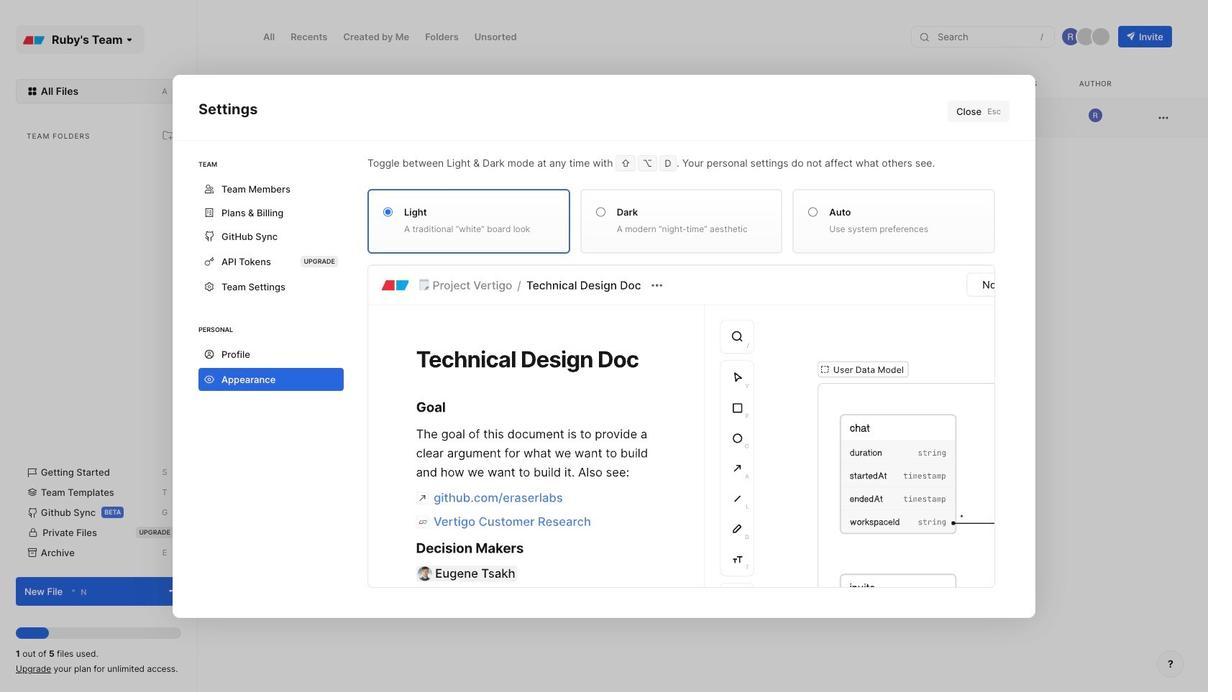 Task type: vqa. For each thing, say whether or not it's contained in the screenshot.
topmost Documents
no



Task type: locate. For each thing, give the bounding box(es) containing it.
None radio
[[383, 205, 393, 219]]

None radio
[[596, 205, 605, 219], [809, 205, 818, 219], [596, 205, 605, 219], [809, 205, 818, 219]]



Task type: describe. For each thing, give the bounding box(es) containing it.
light mode screenshot image
[[367, 264, 995, 588]]

Search  text field
[[936, 30, 1046, 43]]



